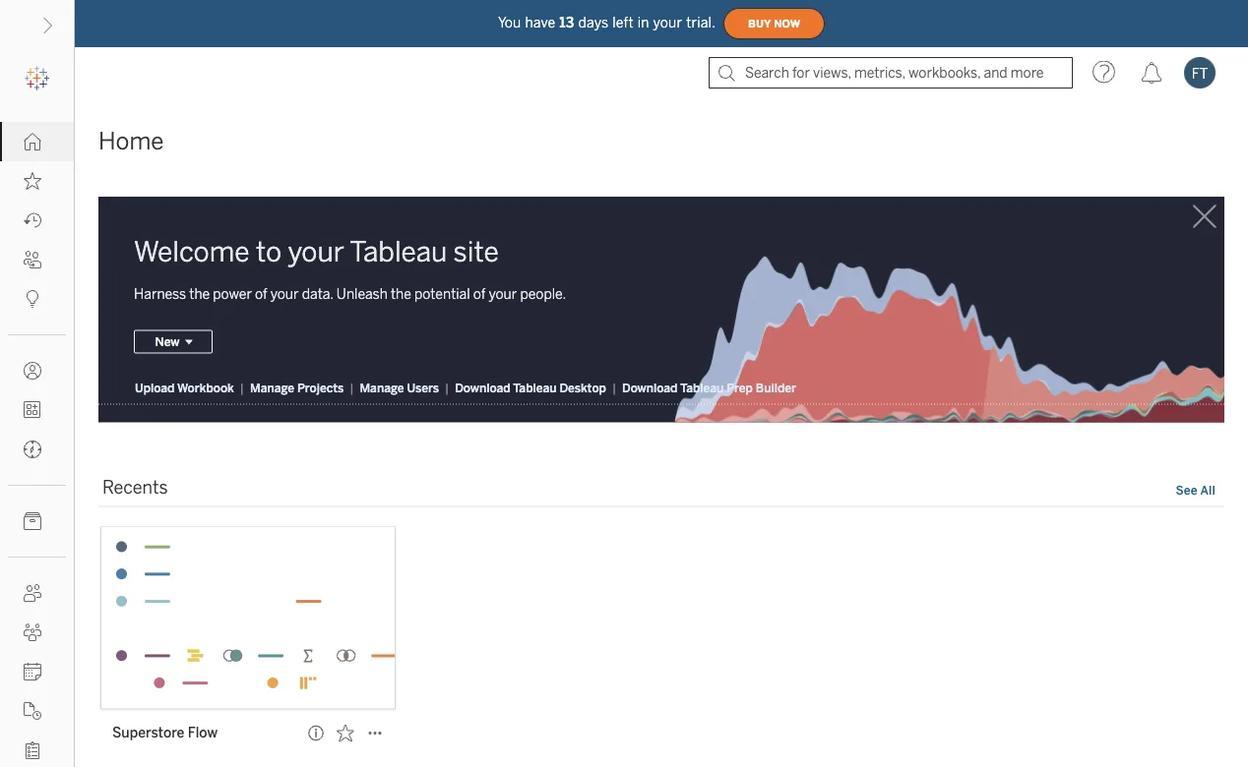 Task type: vqa. For each thing, say whether or not it's contained in the screenshot.
Shared
no



Task type: locate. For each thing, give the bounding box(es) containing it.
desktop
[[560, 381, 606, 395]]

left
[[613, 15, 634, 31]]

see
[[1176, 483, 1198, 498]]

the
[[189, 286, 210, 302], [391, 286, 411, 302]]

download right users
[[455, 381, 511, 395]]

download tableau prep builder link
[[621, 380, 797, 396]]

recents
[[102, 477, 168, 499]]

prep
[[727, 381, 753, 395]]

builder
[[756, 381, 796, 395]]

download right desktop
[[622, 381, 678, 395]]

see all link
[[1175, 481, 1217, 501]]

download tableau desktop link
[[454, 380, 607, 396]]

to
[[256, 235, 282, 268]]

1 horizontal spatial manage
[[360, 381, 404, 395]]

of right "power"
[[255, 286, 267, 302]]

1 horizontal spatial of
[[473, 286, 486, 302]]

1 of from the left
[[255, 286, 267, 302]]

2 | from the left
[[350, 381, 354, 395]]

your
[[653, 15, 682, 31], [288, 235, 344, 268], [271, 286, 299, 302], [489, 286, 517, 302]]

upload workbook | manage projects | manage users | download tableau desktop | download tableau prep builder
[[135, 381, 796, 395]]

|
[[240, 381, 244, 395], [350, 381, 354, 395], [445, 381, 449, 395], [612, 381, 616, 395]]

the left "power"
[[189, 286, 210, 302]]

1 horizontal spatial the
[[391, 286, 411, 302]]

1 horizontal spatial tableau
[[513, 381, 557, 395]]

2 download from the left
[[622, 381, 678, 395]]

0 horizontal spatial manage
[[250, 381, 294, 395]]

your left data.
[[271, 286, 299, 302]]

| right desktop
[[612, 381, 616, 395]]

unleash
[[337, 286, 388, 302]]

tableau left desktop
[[513, 381, 557, 395]]

the right unleash
[[391, 286, 411, 302]]

| right the 'workbook'
[[240, 381, 244, 395]]

manage left projects
[[250, 381, 294, 395]]

0 horizontal spatial of
[[255, 286, 267, 302]]

| right projects
[[350, 381, 354, 395]]

you
[[498, 15, 521, 31]]

main navigation. press the up and down arrow keys to access links. element
[[0, 122, 74, 768]]

tableau
[[350, 235, 447, 268], [513, 381, 557, 395], [680, 381, 724, 395]]

power
[[213, 286, 252, 302]]

of right the potential
[[473, 286, 486, 302]]

tableau left prep
[[680, 381, 724, 395]]

| right users
[[445, 381, 449, 395]]

tableau up unleash
[[350, 235, 447, 268]]

buy now button
[[724, 8, 825, 39]]

days
[[578, 15, 609, 31]]

superstore
[[112, 725, 184, 742]]

1 manage from the left
[[250, 381, 294, 395]]

home
[[98, 127, 164, 156]]

1 horizontal spatial download
[[622, 381, 678, 395]]

new button
[[134, 330, 213, 354]]

download
[[455, 381, 511, 395], [622, 381, 678, 395]]

data.
[[302, 286, 333, 302]]

manage
[[250, 381, 294, 395], [360, 381, 404, 395]]

upload workbook button
[[134, 380, 235, 396]]

0 horizontal spatial the
[[189, 286, 210, 302]]

manage left users
[[360, 381, 404, 395]]

workbook
[[177, 381, 234, 395]]

1 | from the left
[[240, 381, 244, 395]]

of
[[255, 286, 267, 302], [473, 286, 486, 302]]

see all
[[1176, 483, 1216, 498]]

0 horizontal spatial download
[[455, 381, 511, 395]]

you have 13 days left in your trial.
[[498, 15, 716, 31]]

Search for views, metrics, workbooks, and more text field
[[709, 57, 1073, 89]]

flow
[[188, 725, 218, 742]]

2 the from the left
[[391, 286, 411, 302]]



Task type: describe. For each thing, give the bounding box(es) containing it.
manage users link
[[359, 380, 440, 396]]

manage projects link
[[249, 380, 345, 396]]

site
[[453, 235, 499, 268]]

have
[[525, 15, 556, 31]]

in
[[638, 15, 649, 31]]

harness
[[134, 286, 186, 302]]

projects
[[297, 381, 344, 395]]

harness the power of your data. unleash the potential of your people.
[[134, 286, 566, 302]]

upload
[[135, 381, 175, 395]]

now
[[774, 17, 800, 30]]

3 | from the left
[[445, 381, 449, 395]]

your right in
[[653, 15, 682, 31]]

potential
[[414, 286, 470, 302]]

2 horizontal spatial tableau
[[680, 381, 724, 395]]

navigation panel element
[[0, 59, 74, 768]]

users
[[407, 381, 439, 395]]

trial.
[[686, 15, 716, 31]]

welcome to your tableau site
[[134, 235, 499, 268]]

your left people.
[[489, 286, 517, 302]]

buy now
[[748, 17, 800, 30]]

buy
[[748, 17, 771, 30]]

2 of from the left
[[473, 286, 486, 302]]

new
[[155, 335, 180, 349]]

1 download from the left
[[455, 381, 511, 395]]

1 the from the left
[[189, 286, 210, 302]]

your up data.
[[288, 235, 344, 268]]

welcome
[[134, 235, 250, 268]]

superstore flow
[[112, 725, 218, 742]]

13
[[559, 15, 574, 31]]

people.
[[520, 286, 566, 302]]

2 manage from the left
[[360, 381, 404, 395]]

all
[[1201, 483, 1216, 498]]

4 | from the left
[[612, 381, 616, 395]]

0 horizontal spatial tableau
[[350, 235, 447, 268]]



